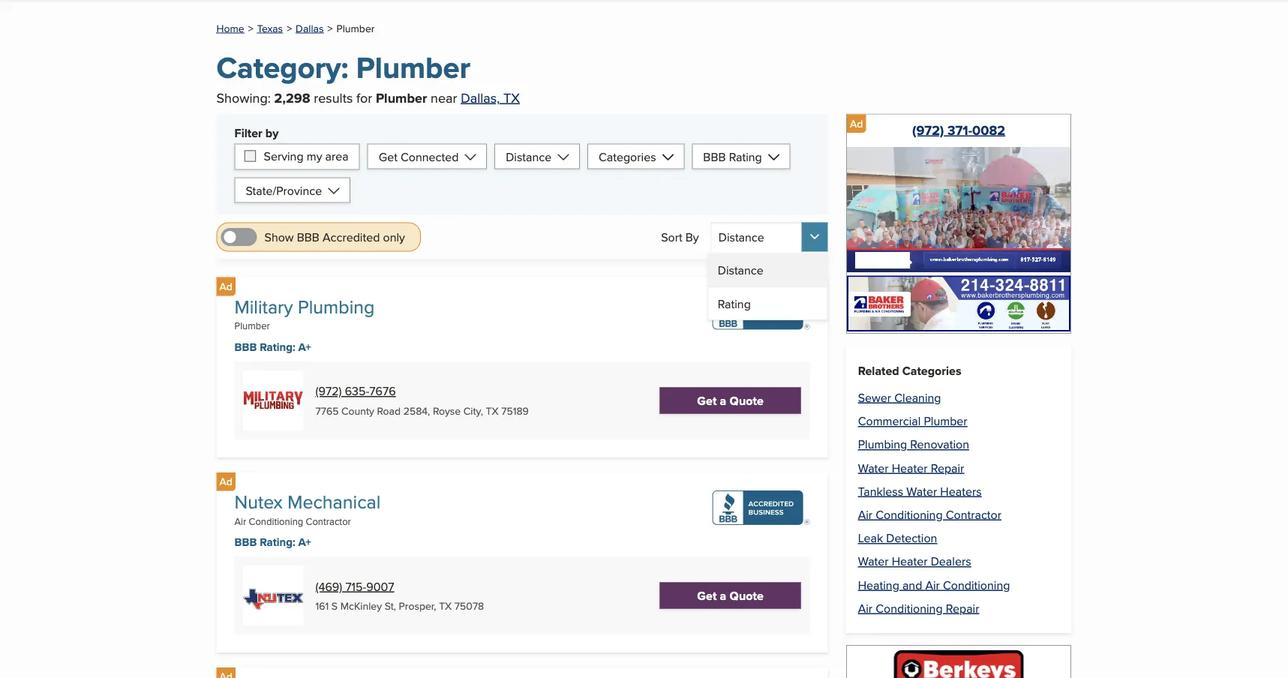 Task type: vqa. For each thing, say whether or not it's contained in the screenshot.
category:
yes



Task type: locate. For each thing, give the bounding box(es) containing it.
0 vertical spatial a+
[[298, 339, 311, 356]]

0 horizontal spatial categories
[[599, 148, 656, 165]]

0 vertical spatial accredited business image
[[713, 295, 810, 330]]

2 vertical spatial ad link
[[217, 473, 235, 491]]

st
[[385, 599, 394, 614]]

0 vertical spatial heater
[[892, 459, 928, 476]]

accredited business image
[[713, 295, 810, 330], [713, 491, 810, 525]]

0 vertical spatial ad link
[[847, 114, 866, 133]]

accredited
[[323, 229, 380, 246]]

distance inside "filter by" 'element'
[[506, 148, 552, 165]]

tx inside (469) 715-9007 161 s mckinley st , prosper, tx 75078
[[439, 599, 452, 614]]

dealers
[[931, 553, 972, 570]]

1 get a quote link from the top
[[660, 388, 801, 414]]

a+ inside military plumbing plumber bbb rating: a+
[[298, 339, 311, 356]]

2 get a quote from the top
[[698, 587, 764, 605]]

0 horizontal spatial (972)
[[316, 382, 342, 400]]

1 horizontal spatial contractor
[[946, 506, 1002, 523]]

heater down detection
[[892, 553, 928, 570]]

, left prosper, at bottom left
[[394, 599, 396, 614]]

heater down plumbing renovation link
[[892, 459, 928, 476]]

conditioning
[[876, 506, 943, 523], [249, 514, 303, 528], [943, 576, 1011, 593], [876, 600, 943, 617]]

1 rating: from the top
[[260, 339, 296, 356]]

1 vertical spatial accredited business image
[[713, 491, 810, 525]]

get a quote for nutex mechanical
[[698, 587, 764, 605]]

(972) inside (972) 635-7676 7765 county road 2584 , royse city, tx 75189
[[316, 382, 342, 400]]

2 a+ from the top
[[298, 534, 311, 551]]

distance inside sort by "button"
[[719, 229, 765, 246]]

categories
[[599, 148, 656, 165], [903, 362, 962, 380]]

water up air conditioning contractor link
[[907, 483, 938, 500]]

1 a+ from the top
[[298, 339, 311, 356]]

2 a from the top
[[720, 587, 727, 605]]

1 vertical spatial get
[[698, 392, 717, 409]]

1 vertical spatial a+
[[298, 534, 311, 551]]

distance for 'sort by' list box
[[718, 262, 764, 279]]

1 vertical spatial heater
[[892, 553, 928, 570]]

a+ inside nutex mechanical air conditioning contractor bbb rating: a+
[[298, 534, 311, 551]]

accredited business image for plumbing
[[713, 295, 810, 330]]

related categories
[[858, 362, 962, 380]]

filter
[[235, 124, 262, 141]]

1 vertical spatial distance
[[719, 229, 765, 246]]

0 vertical spatial a
[[720, 392, 727, 409]]

1 horizontal spatial (972)
[[913, 120, 944, 140]]

0 vertical spatial get
[[379, 148, 398, 165]]

1 vertical spatial quote
[[730, 587, 764, 605]]

rating:
[[260, 339, 296, 356], [260, 534, 296, 551]]

0 vertical spatial (972)
[[913, 120, 944, 140]]

ad
[[850, 116, 863, 131], [220, 279, 232, 294], [220, 474, 232, 489]]

a+ down military plumbing link
[[298, 339, 311, 356]]

contractor inside sewer cleaning commercial plumber plumbing renovation water heater repair tankless water heaters air conditioning contractor leak detection water heater dealers heating and air conditioning air conditioning repair
[[946, 506, 1002, 523]]

sort by list box
[[708, 253, 828, 321]]

sewer
[[858, 389, 892, 406]]

2 vertical spatial distance
[[718, 262, 764, 279]]

1 vertical spatial plumbing
[[858, 436, 908, 453]]

repair down renovation
[[931, 459, 965, 476]]

air
[[858, 506, 873, 523], [235, 514, 246, 528], [926, 576, 940, 593], [858, 600, 873, 617]]

2,298
[[274, 88, 310, 108]]

1 vertical spatial get a quote
[[698, 587, 764, 605]]

rating
[[729, 148, 762, 165], [718, 295, 751, 312]]

2 rating: from the top
[[260, 534, 296, 551]]

repair down heating and air conditioning link
[[946, 600, 980, 617]]

texas link
[[257, 21, 283, 36]]

and
[[903, 576, 923, 593]]

0 vertical spatial distance
[[506, 148, 552, 165]]

tx right city,
[[486, 403, 499, 419]]

repair
[[931, 459, 965, 476], [946, 600, 980, 617]]

2 horizontal spatial tx
[[504, 88, 520, 107]]

1 quote from the top
[[730, 392, 764, 409]]

nutex mechanical air conditioning contractor bbb rating: a+
[[235, 489, 381, 551]]

7676
[[369, 382, 396, 400]]

water
[[858, 459, 889, 476], [907, 483, 938, 500], [858, 553, 889, 570]]

75078
[[455, 599, 484, 614]]

water up tankless
[[858, 459, 889, 476]]

, inside (469) 715-9007 161 s mckinley st , prosper, tx 75078
[[394, 599, 396, 614]]

get for plumbing
[[698, 392, 717, 409]]

categories inside "filter by" 'element'
[[599, 148, 656, 165]]

(972) for (972) 371-0082
[[913, 120, 944, 140]]

0 horizontal spatial plumbing
[[298, 293, 375, 320]]

1 horizontal spatial tx
[[486, 403, 499, 419]]

, inside (972) 635-7676 7765 county road 2584 , royse city, tx 75189
[[428, 403, 430, 419]]

1 vertical spatial a
[[720, 587, 727, 605]]

tx for plumber
[[504, 88, 520, 107]]

plumbing
[[298, 293, 375, 320], [858, 436, 908, 453]]

0 vertical spatial repair
[[931, 459, 965, 476]]

2 get a quote link from the top
[[660, 583, 801, 609]]

plumbing renovation link
[[858, 436, 970, 453]]

1 vertical spatial categories
[[903, 362, 962, 380]]

1 vertical spatial rating:
[[260, 534, 296, 551]]

commercial
[[858, 412, 921, 430]]

military plumbing plumber bbb rating: a+
[[235, 293, 375, 356]]

(972) 371-0082 link
[[913, 120, 1006, 140]]

0 vertical spatial quote
[[730, 392, 764, 409]]

royse
[[433, 403, 461, 419]]

tx right dallas,
[[504, 88, 520, 107]]

1 vertical spatial get a quote link
[[660, 583, 801, 609]]

0 vertical spatial get a quote
[[698, 392, 764, 409]]

get connected
[[379, 148, 459, 165]]

contractor
[[946, 506, 1002, 523], [306, 514, 351, 528]]

0 vertical spatial rating
[[729, 148, 762, 165]]

county
[[342, 403, 374, 419]]

prosper,
[[399, 599, 436, 614]]

(972) 635-7676 7765 county road 2584 , royse city, tx 75189
[[316, 382, 529, 419]]

1 a from the top
[[720, 392, 727, 409]]

military
[[235, 293, 293, 320]]

1 vertical spatial tx
[[486, 403, 499, 419]]

only
[[383, 229, 405, 246]]

city,
[[464, 403, 483, 419]]

get
[[379, 148, 398, 165], [698, 392, 717, 409], [698, 587, 717, 605]]

berkeys air conditioning image
[[847, 646, 1072, 678]]

2 vertical spatial tx
[[439, 599, 452, 614]]

contractor down heaters
[[946, 506, 1002, 523]]

water down leak
[[858, 553, 889, 570]]

home
[[217, 21, 244, 36]]

1 vertical spatial rating
[[718, 295, 751, 312]]

2 heater from the top
[[892, 553, 928, 570]]

plumbing down commercial
[[858, 436, 908, 453]]

get a quote link for military plumbing
[[660, 388, 801, 414]]

tx
[[504, 88, 520, 107], [486, 403, 499, 419], [439, 599, 452, 614]]

0 vertical spatial ,
[[428, 403, 430, 419]]

quote
[[730, 392, 764, 409], [730, 587, 764, 605]]

distance up distance option
[[719, 229, 765, 246]]

1 horizontal spatial plumbing
[[858, 436, 908, 453]]

(972) left 371- on the top of page
[[913, 120, 944, 140]]

detection
[[887, 529, 938, 547]]

9007
[[366, 578, 394, 595]]

0 horizontal spatial tx
[[439, 599, 452, 614]]

rating: down "nutex"
[[260, 534, 296, 551]]

showing:
[[217, 88, 271, 107]]

get a quote for military plumbing
[[698, 392, 764, 409]]

1 vertical spatial repair
[[946, 600, 980, 617]]

nutex
[[235, 489, 283, 515]]

1 horizontal spatial categories
[[903, 362, 962, 380]]

0 vertical spatial get a quote link
[[660, 388, 801, 414]]

0 vertical spatial ad
[[850, 116, 863, 131]]

2 vertical spatial ad
[[220, 474, 232, 489]]

distance inside option
[[718, 262, 764, 279]]

rating: down 'military'
[[260, 339, 296, 356]]

bbb inside military plumbing plumber bbb rating: a+
[[235, 339, 257, 356]]

distance down dallas, tx link
[[506, 148, 552, 165]]

leak detection link
[[858, 529, 938, 547]]

1 get a quote from the top
[[698, 392, 764, 409]]

1 vertical spatial water
[[907, 483, 938, 500]]

tx inside (972) 635-7676 7765 county road 2584 , royse city, tx 75189
[[486, 403, 499, 419]]

baker brothers plumbing, air & electric image
[[847, 276, 1071, 332]]

accredited business image for mechanical
[[713, 491, 810, 525]]

1 vertical spatial ad
[[220, 279, 232, 294]]

rating option
[[709, 287, 828, 320]]

heater
[[892, 459, 928, 476], [892, 553, 928, 570]]

(469) 715-9007 161 s mckinley st , prosper, tx 75078
[[316, 578, 484, 614]]

635-
[[345, 382, 369, 400]]

,
[[428, 403, 430, 419], [394, 599, 396, 614]]

ad for nutex mechanical
[[220, 474, 232, 489]]

bbb
[[703, 148, 726, 165], [297, 229, 320, 246], [235, 339, 257, 356], [235, 534, 257, 551]]

0 horizontal spatial ,
[[394, 599, 396, 614]]

1 horizontal spatial ,
[[428, 403, 430, 419]]

tx inside category: plumber showing: 2,298 results for plumber near dallas, tx
[[504, 88, 520, 107]]

plumber inside sewer cleaning commercial plumber plumbing renovation water heater repair tankless water heaters air conditioning contractor leak detection water heater dealers heating and air conditioning air conditioning repair
[[924, 412, 968, 430]]

1 accredited business image from the top
[[713, 295, 810, 330]]

(972)
[[913, 120, 944, 140], [316, 382, 342, 400]]

air inside nutex mechanical air conditioning contractor bbb rating: a+
[[235, 514, 246, 528]]

0 vertical spatial plumbing
[[298, 293, 375, 320]]

1 vertical spatial ,
[[394, 599, 396, 614]]

0 vertical spatial tx
[[504, 88, 520, 107]]

0 vertical spatial categories
[[599, 148, 656, 165]]

a
[[720, 392, 727, 409], [720, 587, 727, 605]]

2 accredited business image from the top
[[713, 491, 810, 525]]

1 vertical spatial ad link
[[217, 277, 235, 296]]

contractor up (469)
[[306, 514, 351, 528]]

, left royse
[[428, 403, 430, 419]]

texas
[[257, 21, 283, 36]]

0 horizontal spatial contractor
[[306, 514, 351, 528]]

sort by
[[661, 229, 699, 246]]

2 vertical spatial get
[[698, 587, 717, 605]]

2 quote from the top
[[730, 587, 764, 605]]

a for military plumbing
[[720, 392, 727, 409]]

0 vertical spatial rating:
[[260, 339, 296, 356]]

plumbing down show bbb accredited only
[[298, 293, 375, 320]]

a+ down nutex mechanical link
[[298, 534, 311, 551]]

(972) up 7765
[[316, 382, 342, 400]]

1 vertical spatial (972)
[[316, 382, 342, 400]]

tx left 75078 in the bottom left of the page
[[439, 599, 452, 614]]

serving my area
[[264, 148, 349, 165]]

distance up rating option
[[718, 262, 764, 279]]



Task type: describe. For each thing, give the bounding box(es) containing it.
by
[[266, 124, 279, 141]]

, for plumbing
[[428, 403, 430, 419]]

road
[[377, 403, 401, 419]]

results
[[314, 88, 353, 107]]

0082
[[973, 120, 1006, 140]]

heating and air conditioning link
[[858, 576, 1011, 593]]

quote for plumbing
[[730, 392, 764, 409]]

rating: inside nutex mechanical air conditioning contractor bbb rating: a+
[[260, 534, 296, 551]]

contractor inside nutex mechanical air conditioning contractor bbb rating: a+
[[306, 514, 351, 528]]

quote for mechanical
[[730, 587, 764, 605]]

conditioning inside nutex mechanical air conditioning contractor bbb rating: a+
[[249, 514, 303, 528]]

water heater repair link
[[858, 459, 965, 476]]

75189
[[501, 403, 529, 419]]

show bbb accredited only
[[265, 229, 405, 246]]

sort
[[661, 229, 683, 246]]

air conditioning contractor link
[[858, 506, 1002, 523]]

for
[[356, 88, 372, 107]]

0 vertical spatial water
[[858, 459, 889, 476]]

get a quote link for nutex mechanical
[[660, 583, 801, 609]]

plumbing inside military plumbing plumber bbb rating: a+
[[298, 293, 375, 320]]

heaters
[[941, 483, 982, 500]]

dallas,
[[461, 88, 500, 107]]

rating inside "filter by" 'element'
[[729, 148, 762, 165]]

water heater dealers link
[[858, 553, 972, 570]]

161
[[316, 599, 329, 614]]

7765
[[316, 403, 339, 419]]

plumber inside military plumbing plumber bbb rating: a+
[[235, 319, 270, 333]]

heating
[[858, 576, 900, 593]]

sewer cleaning commercial plumber plumbing renovation water heater repair tankless water heaters air conditioning contractor leak detection water heater dealers heating and air conditioning air conditioning repair
[[858, 389, 1011, 617]]

2 vertical spatial water
[[858, 553, 889, 570]]

(469) 715-9007 link
[[316, 578, 394, 595]]

mechanical
[[288, 489, 381, 515]]

home link
[[217, 21, 244, 36]]

(469)
[[316, 578, 342, 595]]

get for mechanical
[[698, 587, 717, 605]]

bbb inside nutex mechanical air conditioning contractor bbb rating: a+
[[235, 534, 257, 551]]

(972) 371-0082
[[913, 120, 1006, 140]]

state/province
[[246, 182, 322, 199]]

filter by
[[235, 124, 279, 141]]

tx for 715-
[[439, 599, 452, 614]]

connected
[[401, 148, 459, 165]]

2584
[[404, 403, 428, 419]]

dallas link
[[296, 21, 324, 36]]

commercial plumber link
[[858, 412, 968, 430]]

distance for sort by "button"
[[719, 229, 765, 246]]

, for mechanical
[[394, 599, 396, 614]]

1 heater from the top
[[892, 459, 928, 476]]

ad for military plumbing
[[220, 279, 232, 294]]

a for nutex mechanical
[[720, 587, 727, 605]]

filter by element
[[217, 114, 828, 215]]

show bbb accredited only button
[[221, 227, 405, 247]]

rating inside option
[[718, 295, 751, 312]]

bbb inside "filter by" 'element'
[[703, 148, 726, 165]]

s
[[332, 599, 338, 614]]

area
[[325, 148, 349, 165]]

plumbing inside sewer cleaning commercial plumber plumbing renovation water heater repair tankless water heaters air conditioning contractor leak detection water heater dealers heating and air conditioning air conditioning repair
[[858, 436, 908, 453]]

my
[[307, 148, 322, 165]]

related
[[858, 362, 900, 380]]

cleaning
[[895, 389, 942, 406]]

bbb inside button
[[297, 229, 320, 246]]

air conditioning repair link
[[858, 600, 980, 617]]

mckinley
[[341, 599, 382, 614]]

ad link for military plumbing
[[217, 277, 235, 296]]

715-
[[346, 578, 366, 595]]

military plumbing link
[[235, 293, 375, 320]]

dallas, tx link
[[461, 88, 520, 107]]

rating: inside military plumbing plumber bbb rating: a+
[[260, 339, 296, 356]]

sewer cleaning link
[[858, 389, 942, 406]]

(972) 635-7676 link
[[316, 382, 396, 400]]

dallas
[[296, 21, 324, 36]]

tankless water heaters link
[[858, 483, 982, 500]]

category:
[[217, 46, 349, 89]]

tankless
[[858, 483, 904, 500]]

get inside "filter by" 'element'
[[379, 148, 398, 165]]

ad link for nutex mechanical
[[217, 473, 235, 491]]

bbb rating
[[703, 148, 762, 165]]

category: plumber showing: 2,298 results for plumber near dallas, tx
[[217, 46, 520, 108]]

Sort By button
[[711, 223, 828, 252]]

near
[[431, 88, 457, 107]]

show
[[265, 229, 294, 246]]

distance option
[[709, 254, 828, 287]]

serving
[[264, 148, 304, 165]]

leak
[[858, 529, 884, 547]]

by
[[686, 229, 699, 246]]

renovation
[[911, 436, 970, 453]]

(972) for (972) 635-7676 7765 county road 2584 , royse city, tx 75189
[[316, 382, 342, 400]]

nutex mechanical link
[[235, 489, 381, 515]]

371-
[[948, 120, 973, 140]]



